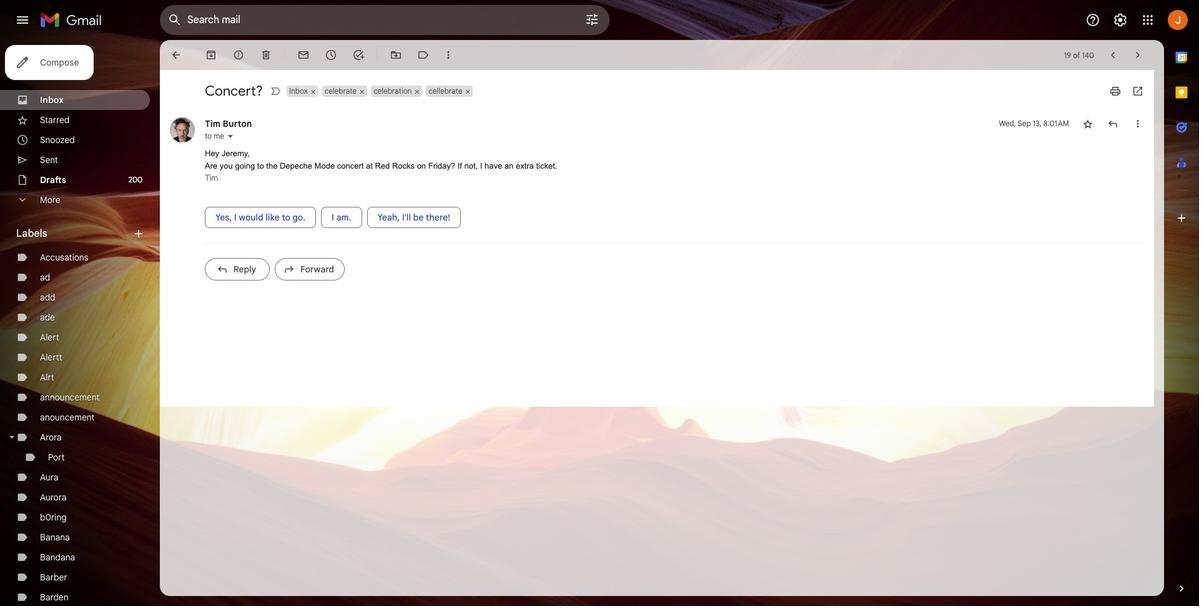 Task type: describe. For each thing, give the bounding box(es) containing it.
140
[[1083, 50, 1095, 60]]

add link
[[40, 292, 55, 303]]

inbox link
[[40, 94, 64, 106]]

banana
[[40, 532, 70, 543]]

port
[[48, 452, 65, 463]]

i'll
[[402, 212, 411, 223]]

mode
[[315, 161, 335, 170]]

wed,
[[1000, 119, 1017, 128]]

b0ring link
[[40, 512, 67, 523]]

1 tim from the top
[[205, 118, 221, 129]]

announcement link
[[40, 392, 100, 403]]

red
[[375, 161, 390, 170]]

i inside hey jeremy, are you going to the depeche mode concert at red rocks on friday? if not, i have an extra ticket. tim
[[480, 161, 483, 170]]

announcement
[[40, 392, 100, 403]]

forward link
[[275, 258, 345, 280]]

concert?
[[205, 82, 263, 99]]

barden link
[[40, 592, 69, 603]]

yeah, i'll be there! button
[[367, 207, 461, 228]]

alertt
[[40, 352, 62, 363]]

compose
[[40, 57, 79, 68]]

extra
[[516, 161, 534, 170]]

inbox button
[[287, 86, 309, 97]]

at
[[366, 161, 373, 170]]

barber
[[40, 572, 67, 583]]

show details image
[[227, 132, 234, 140]]

if
[[458, 161, 462, 170]]

move to image
[[390, 49, 402, 61]]

alertt link
[[40, 352, 62, 363]]

jeremy,
[[222, 149, 250, 158]]

ade
[[40, 312, 55, 323]]

delete image
[[260, 49, 272, 61]]

Search mail text field
[[187, 14, 550, 26]]

barden
[[40, 592, 69, 603]]

starred
[[40, 114, 70, 126]]

you
[[220, 161, 233, 170]]

labels
[[16, 227, 47, 240]]

settings image
[[1114, 12, 1129, 27]]

on
[[417, 161, 426, 170]]

snoozed link
[[40, 134, 75, 146]]

inbox for inbox 'link'
[[40, 94, 64, 106]]

am.
[[337, 212, 352, 223]]

port link
[[48, 452, 65, 463]]

19
[[1065, 50, 1072, 60]]

tim burton
[[205, 118, 252, 129]]

older image
[[1132, 49, 1145, 61]]

forward
[[301, 263, 334, 275]]

would
[[239, 212, 264, 223]]

ticket.
[[536, 161, 558, 170]]

i inside button
[[332, 212, 334, 223]]

arora
[[40, 432, 62, 443]]

go.
[[293, 212, 306, 223]]

hey
[[205, 149, 219, 158]]

back to inbox image
[[170, 49, 182, 61]]

cellebrate button
[[426, 86, 464, 97]]

accusations link
[[40, 252, 88, 263]]

to inside hey jeremy, are you going to the depeche mode concert at red rocks on friday? if not, i have an extra ticket. tim
[[257, 161, 264, 170]]

alert link
[[40, 332, 59, 343]]

archive image
[[205, 49, 217, 61]]

snooze image
[[325, 49, 337, 61]]

sent link
[[40, 154, 58, 166]]

celebration button
[[371, 86, 413, 97]]

yeah,
[[378, 212, 400, 223]]

0 horizontal spatial to
[[205, 131, 212, 141]]

have
[[485, 161, 503, 170]]

accusations
[[40, 252, 88, 263]]

the
[[266, 161, 278, 170]]

advanced search options image
[[580, 7, 605, 32]]

aurora link
[[40, 492, 67, 503]]

arora link
[[40, 432, 62, 443]]

celebrate
[[325, 86, 357, 96]]

friday?
[[428, 161, 456, 170]]

i am.
[[332, 212, 352, 223]]

cellebrate
[[429, 86, 463, 96]]

yeah, i'll be there!
[[378, 212, 451, 223]]

more
[[40, 194, 60, 206]]

ad
[[40, 272, 50, 283]]



Task type: locate. For each thing, give the bounding box(es) containing it.
be
[[413, 212, 424, 223]]

alert
[[40, 332, 59, 343]]

19 of 140
[[1065, 50, 1095, 60]]

0 vertical spatial tim
[[205, 118, 221, 129]]

labels heading
[[16, 227, 132, 240]]

report spam image
[[232, 49, 245, 61]]

like
[[266, 212, 280, 223]]

inbox up starred
[[40, 94, 64, 106]]

main menu image
[[15, 12, 30, 27]]

yes, i would like to go. button
[[205, 207, 316, 228]]

are
[[205, 161, 218, 170]]

me
[[214, 131, 224, 141]]

i am. button
[[321, 207, 362, 228]]

sep
[[1018, 119, 1032, 128]]

i inside button
[[234, 212, 237, 223]]

reply link
[[205, 258, 270, 280]]

drafts
[[40, 174, 66, 186]]

Not starred checkbox
[[1082, 117, 1095, 130]]

i right 'yes,' at the top of the page
[[234, 212, 237, 223]]

aura link
[[40, 472, 58, 483]]

yes, i would like to go.
[[216, 212, 306, 223]]

13,
[[1033, 119, 1042, 128]]

depeche
[[280, 161, 312, 170]]

i
[[480, 161, 483, 170], [234, 212, 237, 223], [332, 212, 334, 223]]

1 horizontal spatial inbox
[[289, 86, 308, 96]]

starred link
[[40, 114, 70, 126]]

add to tasks image
[[352, 49, 365, 61]]

celebration
[[374, 86, 412, 96]]

celebrate button
[[322, 86, 358, 97]]

anouncement
[[40, 412, 95, 423]]

b0ring
[[40, 512, 67, 523]]

support image
[[1086, 12, 1101, 27]]

0 vertical spatial to
[[205, 131, 212, 141]]

1 vertical spatial to
[[257, 161, 264, 170]]

inbox down mark as unread icon in the top left of the page
[[289, 86, 308, 96]]

tim up to me
[[205, 118, 221, 129]]

1 horizontal spatial i
[[332, 212, 334, 223]]

gmail image
[[40, 7, 108, 32]]

to left go.
[[282, 212, 290, 223]]

burton
[[223, 118, 252, 129]]

i left am.
[[332, 212, 334, 223]]

sent
[[40, 154, 58, 166]]

to left the me
[[205, 131, 212, 141]]

snoozed
[[40, 134, 75, 146]]

wed, sep 13, 8:01 am
[[1000, 119, 1070, 128]]

compose button
[[5, 45, 94, 80]]

bandana
[[40, 552, 75, 563]]

more button
[[0, 190, 150, 210]]

1 vertical spatial tim
[[205, 173, 218, 182]]

2 vertical spatial to
[[282, 212, 290, 223]]

inbox for inbox button
[[289, 86, 308, 96]]

hey jeremy, are you going to the depeche mode concert at red rocks on friday? if not, i have an extra ticket. tim
[[205, 149, 558, 182]]

reply
[[234, 263, 256, 275]]

1 horizontal spatial to
[[257, 161, 264, 170]]

alrt link
[[40, 372, 54, 383]]

banana link
[[40, 532, 70, 543]]

drafts link
[[40, 174, 66, 186]]

200
[[128, 175, 142, 184]]

2 horizontal spatial to
[[282, 212, 290, 223]]

to left the the
[[257, 161, 264, 170]]

tab list
[[1165, 40, 1200, 561]]

newer image
[[1107, 49, 1120, 61]]

yes,
[[216, 212, 232, 223]]

2 horizontal spatial i
[[480, 161, 483, 170]]

more image
[[442, 49, 455, 61]]

0 horizontal spatial inbox
[[40, 94, 64, 106]]

tim
[[205, 118, 221, 129], [205, 173, 218, 182]]

of
[[1074, 50, 1081, 60]]

aurora
[[40, 492, 67, 503]]

bandana link
[[40, 552, 75, 563]]

barber link
[[40, 572, 67, 583]]

alrt
[[40, 372, 54, 383]]

tim inside hey jeremy, are you going to the depeche mode concert at red rocks on friday? if not, i have an extra ticket. tim
[[205, 173, 218, 182]]

2 tim from the top
[[205, 173, 218, 182]]

anouncement link
[[40, 412, 95, 423]]

search mail image
[[164, 9, 186, 31]]

None search field
[[160, 5, 610, 35]]

wed, sep 13, 8:01 am cell
[[1000, 117, 1070, 130]]

aura
[[40, 472, 58, 483]]

there!
[[426, 212, 451, 223]]

rocks
[[392, 161, 415, 170]]

labels navigation
[[0, 40, 160, 606]]

0 horizontal spatial i
[[234, 212, 237, 223]]

concert
[[337, 161, 364, 170]]

to me
[[205, 131, 224, 141]]

mark as unread image
[[297, 49, 310, 61]]

labels image
[[417, 49, 430, 61]]

to
[[205, 131, 212, 141], [257, 161, 264, 170], [282, 212, 290, 223]]

an
[[505, 161, 514, 170]]

inbox inside labels navigation
[[40, 94, 64, 106]]

going
[[235, 161, 255, 170]]

inbox
[[289, 86, 308, 96], [40, 94, 64, 106]]

to inside button
[[282, 212, 290, 223]]

add
[[40, 292, 55, 303]]

ad link
[[40, 272, 50, 283]]

tim down are
[[205, 173, 218, 182]]

i right not,
[[480, 161, 483, 170]]

8:01 am
[[1044, 119, 1070, 128]]

inbox inside button
[[289, 86, 308, 96]]



Task type: vqa. For each thing, say whether or not it's contained in the screenshot.
footer containing Terms
no



